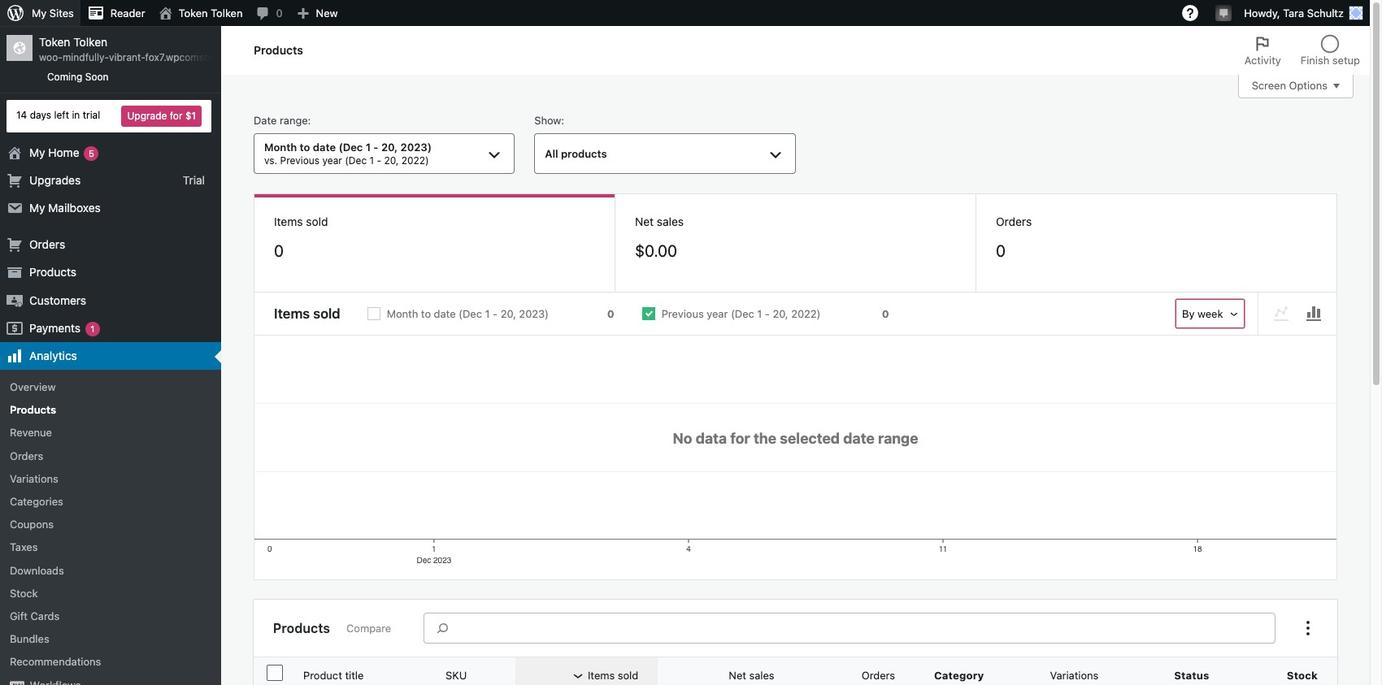 Task type: describe. For each thing, give the bounding box(es) containing it.
items sold button
[[545, 661, 658, 685]]

2023) for month to date (dec 1 - 20, 2023)
[[519, 307, 549, 320]]

downloads
[[10, 564, 64, 577]]

my sites
[[32, 7, 74, 20]]

options
[[1289, 79, 1328, 92]]

compare button
[[340, 616, 398, 642]]

month to date (dec 1 - 20, 2023) vs. previous year (dec 1 - 20, 2022)
[[264, 141, 432, 167]]

all products
[[545, 147, 607, 160]]

variations inside main menu navigation
[[10, 472, 58, 485]]

downloads link
[[0, 559, 221, 582]]

screen options
[[1252, 79, 1328, 92]]

2 products link from the top
[[0, 399, 221, 421]]

token for token tolken
[[179, 7, 208, 20]]

items inside performance indicators menu
[[274, 215, 303, 229]]

upgrades
[[29, 173, 81, 187]]

1 : from the left
[[308, 114, 311, 127]]

date range :
[[254, 114, 311, 127]]

variations inside button
[[1050, 669, 1099, 682]]

products up the customers
[[29, 265, 77, 279]]

show :
[[534, 114, 564, 127]]

my for my home 5
[[29, 145, 45, 159]]

$0.00
[[635, 242, 677, 260]]

my home 5
[[29, 145, 94, 159]]

products down 0 link
[[254, 43, 303, 57]]

for
[[170, 109, 183, 122]]

net sales inside performance indicators menu
[[635, 215, 684, 229]]

activity
[[1244, 54, 1281, 67]]

product title button
[[293, 661, 393, 685]]

token tolken
[[179, 7, 243, 20]]

5
[[89, 148, 94, 158]]

previous year (dec 1 - 20, 2022)
[[662, 307, 821, 320]]

setup
[[1332, 54, 1360, 67]]

days
[[30, 109, 51, 121]]

categories link
[[0, 490, 221, 513]]

howdy,
[[1244, 7, 1280, 20]]

token tolken woo-mindfully-vibrant-fox7.wpcomstaging.com coming soon
[[39, 35, 255, 83]]

coming
[[47, 71, 82, 83]]

customers link
[[0, 287, 221, 314]]

performance indicators menu
[[254, 194, 1337, 293]]

finish setup
[[1301, 54, 1360, 67]]

choose which values to display image
[[1298, 619, 1318, 638]]

cards
[[31, 610, 60, 623]]

month to date (dec 1 - 20, 2023)
[[387, 307, 549, 320]]

variations link
[[0, 467, 221, 490]]

items sold inside performance indicators menu
[[274, 215, 328, 229]]

products down overview
[[10, 403, 56, 416]]

sales inside net sales button
[[749, 669, 774, 682]]

bar chart image
[[1304, 304, 1324, 324]]

tolken for token tolken
[[211, 7, 243, 20]]

net sales inside button
[[729, 669, 774, 682]]

date for month to date (dec 1 - 20, 2023) vs. previous year (dec 1 - 20, 2022)
[[313, 141, 336, 154]]

month for month to date (dec 1 - 20, 2023)
[[387, 307, 418, 320]]

sku
[[446, 669, 467, 682]]

customers
[[29, 293, 86, 307]]

line chart image
[[1272, 304, 1291, 324]]

0 link
[[249, 0, 289, 26]]

1 vertical spatial items
[[274, 306, 310, 322]]

2022) inside month to date (dec 1 - 20, 2023) vs. previous year (dec 1 - 20, 2022)
[[401, 154, 429, 167]]

overview
[[10, 381, 56, 394]]

category
[[934, 669, 984, 682]]

gift cards
[[10, 610, 60, 623]]

bundles
[[10, 633, 49, 646]]

fox7.wpcomstaging.com
[[145, 51, 255, 64]]

to for month to date (dec 1 - 20, 2023) vs. previous year (dec 1 - 20, 2022)
[[300, 141, 310, 154]]

new link
[[289, 0, 344, 26]]

previous inside month to date (dec 1 - 20, 2023) vs. previous year (dec 1 - 20, 2022)
[[280, 154, 320, 167]]

upgrade for $1 button
[[122, 105, 202, 126]]

items sold inside button
[[588, 669, 638, 682]]

soon
[[85, 71, 109, 83]]

analytics link
[[0, 342, 221, 370]]

items inside button
[[588, 669, 615, 682]]

all products button
[[534, 133, 796, 174]]

products up select all option
[[273, 621, 330, 635]]

range
[[280, 114, 308, 127]]

sites
[[49, 7, 74, 20]]

finish
[[1301, 54, 1329, 67]]

coupons
[[10, 518, 54, 531]]

upgrade
[[127, 109, 167, 122]]

reader
[[110, 7, 145, 20]]

1 inside payments 1
[[90, 323, 95, 334]]

howdy, tara schultz
[[1244, 7, 1344, 20]]

main menu navigation
[[0, 26, 255, 685]]

1 horizontal spatial stock
[[1287, 669, 1318, 682]]

schultz
[[1307, 7, 1344, 20]]

1 vertical spatial items sold
[[274, 306, 340, 322]]

status
[[1174, 669, 1209, 682]]

new
[[316, 7, 338, 20]]

tab list containing activity
[[1235, 26, 1370, 75]]

automatewoo element
[[10, 681, 24, 685]]

bundles link
[[0, 628, 221, 651]]

compare
[[346, 622, 391, 635]]

payments
[[29, 321, 81, 335]]

upgrade for $1
[[127, 109, 196, 122]]

screen
[[1252, 79, 1286, 92]]

month for month to date (dec 1 - 20, 2023) vs. previous year (dec 1 - 20, 2022)
[[264, 141, 297, 154]]

product title
[[303, 669, 364, 682]]

tara
[[1283, 7, 1304, 20]]

trial
[[183, 173, 205, 187]]

taxes link
[[0, 536, 221, 559]]



Task type: vqa. For each thing, say whether or not it's contained in the screenshot.
"Editing"
no



Task type: locate. For each thing, give the bounding box(es) containing it.
Select All checkbox
[[267, 665, 283, 681]]

my down upgrades
[[29, 201, 45, 215]]

show
[[534, 114, 561, 127]]

(dec
[[339, 141, 363, 154], [345, 154, 367, 167], [459, 307, 482, 320], [731, 307, 754, 320]]

0 vertical spatial tolken
[[211, 7, 243, 20]]

tolken inside token tolken woo-mindfully-vibrant-fox7.wpcomstaging.com coming soon
[[73, 35, 107, 49]]

overview link
[[0, 376, 221, 399]]

0 vertical spatial year
[[322, 154, 342, 167]]

orders
[[996, 215, 1032, 229], [29, 238, 65, 251], [10, 449, 43, 462], [862, 669, 895, 682]]

0 horizontal spatial tolken
[[73, 35, 107, 49]]

notification image
[[1217, 6, 1230, 19]]

year inside month to date (dec 1 - 20, 2023) vs. previous year (dec 1 - 20, 2022)
[[322, 154, 342, 167]]

all
[[545, 147, 558, 160]]

1 vertical spatial sold
[[313, 306, 340, 322]]

orders inside performance indicators menu
[[996, 215, 1032, 229]]

sku button
[[436, 661, 496, 685]]

stock inside main menu navigation
[[10, 587, 38, 600]]

0 vertical spatial net
[[635, 215, 654, 229]]

my mailboxes
[[29, 201, 101, 215]]

mindfully-
[[63, 51, 109, 64]]

: right the date in the top of the page
[[308, 114, 311, 127]]

:
[[308, 114, 311, 127], [561, 114, 564, 127]]

reader link
[[80, 0, 152, 26]]

2023) for month to date (dec 1 - 20, 2023) vs. previous year (dec 1 - 20, 2022)
[[400, 141, 432, 154]]

products link down analytics link
[[0, 399, 221, 421]]

previous right vs.
[[280, 154, 320, 167]]

products link up the customers
[[0, 259, 221, 287]]

1 vertical spatial stock
[[1287, 669, 1318, 682]]

1 horizontal spatial token
[[179, 7, 208, 20]]

0 horizontal spatial to
[[300, 141, 310, 154]]

1 vertical spatial net
[[729, 669, 746, 682]]

1 vertical spatial date
[[434, 307, 456, 320]]

0 horizontal spatial net
[[635, 215, 654, 229]]

stock
[[10, 587, 38, 600], [1287, 669, 1318, 682]]

0 vertical spatial products link
[[0, 259, 221, 287]]

0 horizontal spatial date
[[313, 141, 336, 154]]

items sold
[[274, 215, 328, 229], [274, 306, 340, 322], [588, 669, 638, 682]]

product
[[303, 669, 342, 682]]

1 vertical spatial year
[[707, 307, 728, 320]]

0 horizontal spatial 2022)
[[401, 154, 429, 167]]

20,
[[381, 141, 398, 154], [384, 154, 399, 167], [501, 307, 516, 320], [773, 307, 788, 320]]

date inside month to date (dec 1 - 20, 2023) vs. previous year (dec 1 - 20, 2022)
[[313, 141, 336, 154]]

mailboxes
[[48, 201, 101, 215]]

products
[[254, 43, 303, 57], [29, 265, 77, 279], [10, 403, 56, 416], [273, 621, 330, 635]]

woo-
[[39, 51, 63, 64]]

2 orders link from the top
[[0, 444, 221, 467]]

0 vertical spatial 2022)
[[401, 154, 429, 167]]

1 vertical spatial 2022)
[[791, 307, 821, 320]]

0 vertical spatial token
[[179, 7, 208, 20]]

1 vertical spatial orders link
[[0, 444, 221, 467]]

0 vertical spatial my
[[32, 7, 47, 20]]

1 vertical spatial tolken
[[73, 35, 107, 49]]

0
[[276, 7, 283, 20], [274, 242, 284, 260], [996, 242, 1006, 260], [607, 307, 614, 320], [882, 307, 889, 320]]

1 vertical spatial month
[[387, 307, 418, 320]]

coupons link
[[0, 513, 221, 536]]

1 horizontal spatial month
[[387, 307, 418, 320]]

1 products link from the top
[[0, 259, 221, 287]]

stock down choose which values to display image
[[1287, 669, 1318, 682]]

1 horizontal spatial sales
[[749, 669, 774, 682]]

0 vertical spatial sold
[[306, 215, 328, 229]]

0 vertical spatial stock
[[10, 587, 38, 600]]

token tolken link
[[152, 0, 249, 26]]

: up all products
[[561, 114, 564, 127]]

variations button
[[1040, 661, 1128, 685]]

1 vertical spatial previous
[[662, 307, 704, 320]]

1 horizontal spatial date
[[434, 307, 456, 320]]

0 horizontal spatial previous
[[280, 154, 320, 167]]

finish setup button
[[1291, 26, 1370, 75]]

to inside month to date (dec 1 - 20, 2023) vs. previous year (dec 1 - 20, 2022)
[[300, 141, 310, 154]]

sold inside performance indicators menu
[[306, 215, 328, 229]]

0 vertical spatial previous
[[280, 154, 320, 167]]

2023) inside month to date (dec 1 - 20, 2023) vs. previous year (dec 1 - 20, 2022)
[[400, 141, 432, 154]]

0 inside toolbar navigation
[[276, 7, 283, 20]]

0 vertical spatial date
[[313, 141, 336, 154]]

0 horizontal spatial variations
[[10, 472, 58, 485]]

items
[[274, 215, 303, 229], [274, 306, 310, 322], [588, 669, 615, 682]]

0 vertical spatial orders link
[[0, 231, 221, 259]]

orders button
[[819, 661, 915, 685]]

date
[[313, 141, 336, 154], [434, 307, 456, 320]]

my left sites at the left top
[[32, 7, 47, 20]]

payments 1
[[29, 321, 95, 335]]

net inside button
[[729, 669, 746, 682]]

my for my sites
[[32, 7, 47, 20]]

0 vertical spatial variations
[[10, 472, 58, 485]]

analytics
[[29, 349, 77, 363]]

$1
[[185, 109, 196, 122]]

1 horizontal spatial to
[[421, 307, 431, 320]]

month
[[264, 141, 297, 154], [387, 307, 418, 320]]

stock link
[[0, 582, 221, 605]]

my left home
[[29, 145, 45, 159]]

tolken up mindfully-
[[73, 35, 107, 49]]

recommendations
[[10, 656, 101, 669]]

my sites link
[[0, 0, 80, 26]]

0 horizontal spatial 2023)
[[400, 141, 432, 154]]

my for my mailboxes
[[29, 201, 45, 215]]

left
[[54, 109, 69, 121]]

14
[[16, 109, 27, 121]]

token up "fox7.wpcomstaging.com"
[[179, 7, 208, 20]]

my inside toolbar navigation
[[32, 7, 47, 20]]

date for month to date (dec 1 - 20, 2023)
[[434, 307, 456, 320]]

0 vertical spatial items sold
[[274, 215, 328, 229]]

previous
[[280, 154, 320, 167], [662, 307, 704, 320]]

products
[[561, 147, 607, 160]]

gift
[[10, 610, 28, 623]]

orders inside button
[[862, 669, 895, 682]]

0 vertical spatial 2023)
[[400, 141, 432, 154]]

2 vertical spatial items
[[588, 669, 615, 682]]

2022)
[[401, 154, 429, 167], [791, 307, 821, 320]]

0 horizontal spatial :
[[308, 114, 311, 127]]

orders link down my mailboxes link
[[0, 231, 221, 259]]

1 horizontal spatial net
[[729, 669, 746, 682]]

recommendations link
[[0, 651, 221, 674]]

previous down "$0.00"
[[662, 307, 704, 320]]

2 vertical spatial my
[[29, 201, 45, 215]]

net sales button
[[686, 661, 794, 685]]

screen options button
[[1238, 74, 1354, 98]]

0 vertical spatial month
[[264, 141, 297, 154]]

toolbar navigation
[[0, 0, 1370, 29]]

1 horizontal spatial tolken
[[211, 7, 243, 20]]

None text field
[[454, 619, 1273, 638]]

stock up gift
[[10, 587, 38, 600]]

2 vertical spatial sold
[[618, 669, 638, 682]]

revenue
[[10, 426, 52, 439]]

0 vertical spatial sales
[[657, 215, 684, 229]]

1 vertical spatial token
[[39, 35, 70, 49]]

0 horizontal spatial token
[[39, 35, 70, 49]]

1 vertical spatial to
[[421, 307, 431, 320]]

tolken for token tolken woo-mindfully-vibrant-fox7.wpcomstaging.com coming soon
[[73, 35, 107, 49]]

gift cards link
[[0, 605, 221, 628]]

2 : from the left
[[561, 114, 564, 127]]

1 horizontal spatial 2022)
[[791, 307, 821, 320]]

date
[[254, 114, 277, 127]]

menu bar
[[1259, 299, 1337, 329]]

1 vertical spatial net sales
[[729, 669, 774, 682]]

1 horizontal spatial :
[[561, 114, 564, 127]]

0 vertical spatial items
[[274, 215, 303, 229]]

orders link
[[0, 231, 221, 259], [0, 444, 221, 467]]

0 horizontal spatial month
[[264, 141, 297, 154]]

products link
[[0, 259, 221, 287], [0, 399, 221, 421]]

0 vertical spatial to
[[300, 141, 310, 154]]

sales inside performance indicators menu
[[657, 215, 684, 229]]

token
[[179, 7, 208, 20], [39, 35, 70, 49]]

to
[[300, 141, 310, 154], [421, 307, 431, 320]]

1 horizontal spatial previous
[[662, 307, 704, 320]]

14 days left in trial
[[16, 109, 100, 121]]

taxes
[[10, 541, 38, 554]]

categories
[[10, 495, 63, 508]]

token for token tolken woo-mindfully-vibrant-fox7.wpcomstaging.com coming soon
[[39, 35, 70, 49]]

token inside token tolken woo-mindfully-vibrant-fox7.wpcomstaging.com coming soon
[[39, 35, 70, 49]]

home
[[48, 145, 79, 159]]

net inside performance indicators menu
[[635, 215, 654, 229]]

revenue link
[[0, 421, 221, 444]]

1 horizontal spatial net sales
[[729, 669, 774, 682]]

0 horizontal spatial year
[[322, 154, 342, 167]]

tab list
[[1235, 26, 1370, 75]]

trial
[[83, 109, 100, 121]]

sales
[[657, 215, 684, 229], [749, 669, 774, 682]]

1 vertical spatial 2023)
[[519, 307, 549, 320]]

vibrant-
[[109, 51, 145, 64]]

0 vertical spatial net sales
[[635, 215, 684, 229]]

None checkbox
[[353, 294, 628, 334], [628, 294, 903, 334], [353, 294, 628, 334], [628, 294, 903, 334]]

month inside month to date (dec 1 - 20, 2023) vs. previous year (dec 1 - 20, 2022)
[[264, 141, 297, 154]]

sold inside button
[[618, 669, 638, 682]]

1 vertical spatial products link
[[0, 399, 221, 421]]

1 vertical spatial variations
[[1050, 669, 1099, 682]]

tolken left 0 link
[[211, 7, 243, 20]]

sold
[[306, 215, 328, 229], [313, 306, 340, 322], [618, 669, 638, 682]]

in
[[72, 109, 80, 121]]

2 vertical spatial items sold
[[588, 669, 638, 682]]

1 horizontal spatial variations
[[1050, 669, 1099, 682]]

1 vertical spatial my
[[29, 145, 45, 159]]

0 horizontal spatial sales
[[657, 215, 684, 229]]

net
[[635, 215, 654, 229], [729, 669, 746, 682]]

orders link up categories link
[[0, 444, 221, 467]]

0 horizontal spatial net sales
[[635, 215, 684, 229]]

0 horizontal spatial stock
[[10, 587, 38, 600]]

vs.
[[264, 154, 277, 167]]

2023)
[[400, 141, 432, 154], [519, 307, 549, 320]]

tolken inside toolbar navigation
[[211, 7, 243, 20]]

1 horizontal spatial year
[[707, 307, 728, 320]]

1 horizontal spatial 2023)
[[519, 307, 549, 320]]

year
[[322, 154, 342, 167], [707, 307, 728, 320]]

token inside toolbar navigation
[[179, 7, 208, 20]]

title
[[345, 669, 364, 682]]

to for month to date (dec 1 - 20, 2023)
[[421, 307, 431, 320]]

1 orders link from the top
[[0, 231, 221, 259]]

1 vertical spatial sales
[[749, 669, 774, 682]]

token up woo-
[[39, 35, 70, 49]]



